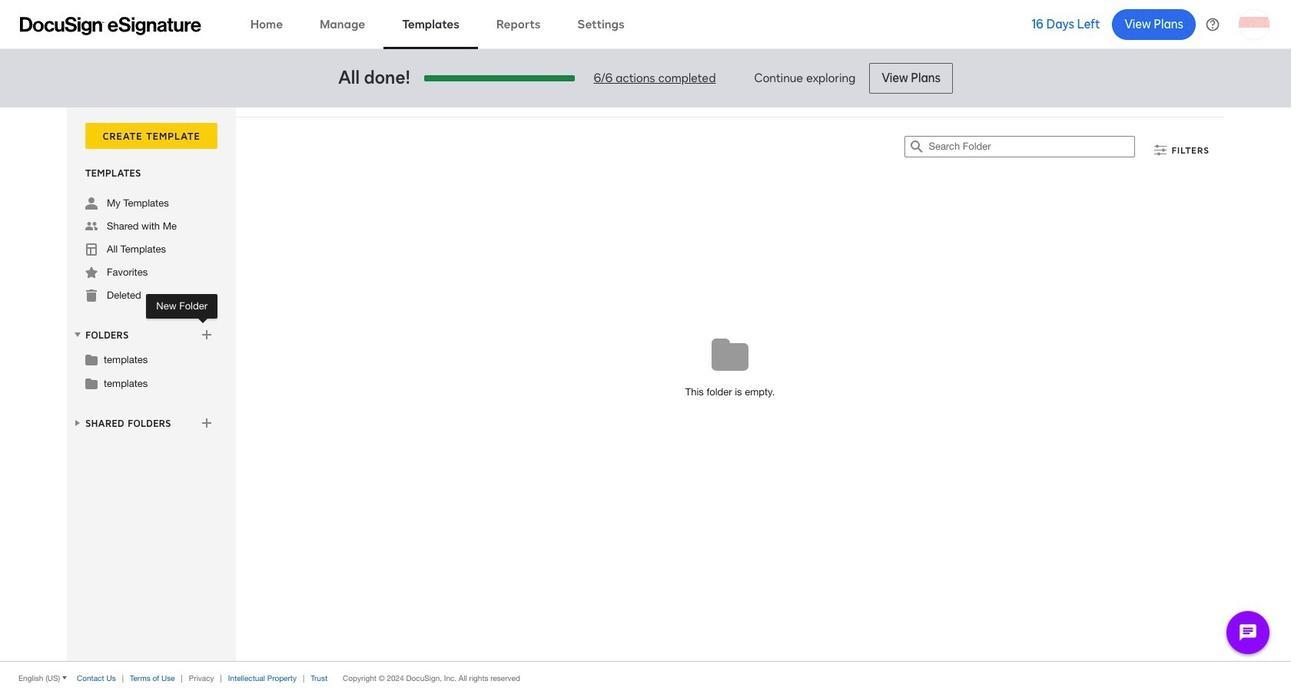 Task type: locate. For each thing, give the bounding box(es) containing it.
folder image
[[85, 377, 98, 390]]

user image
[[85, 198, 98, 210]]

Search Folder text field
[[929, 137, 1135, 157]]

tooltip
[[146, 294, 218, 319]]

trash image
[[85, 290, 98, 302]]

view folders image
[[71, 329, 84, 341]]

your uploaded profile image image
[[1239, 9, 1270, 40]]

tooltip inside secondary navigation region
[[146, 294, 218, 319]]

docusign esignature image
[[20, 17, 201, 35]]

folder image
[[85, 354, 98, 366]]



Task type: vqa. For each thing, say whether or not it's contained in the screenshot.
2nd lock 'icon' from the top of the the Secondary Navigation 'Region'
no



Task type: describe. For each thing, give the bounding box(es) containing it.
secondary navigation region
[[67, 108, 1228, 662]]

view shared folders image
[[71, 417, 84, 430]]

templates image
[[85, 244, 98, 256]]

shared image
[[85, 221, 98, 233]]

more info region
[[0, 662, 1291, 695]]

star filled image
[[85, 267, 98, 279]]



